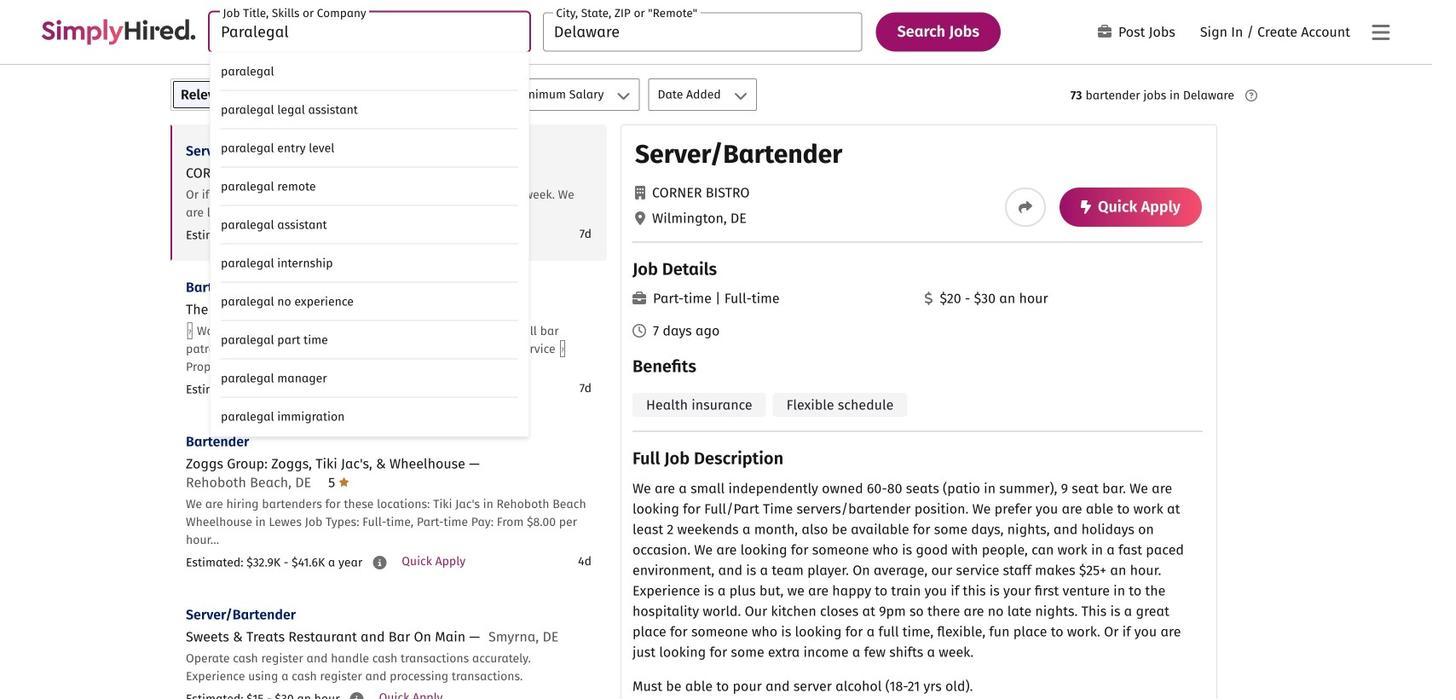 Task type: vqa. For each thing, say whether or not it's contained in the screenshot.
4 out of 5 stars 'element' to the middle
no



Task type: describe. For each thing, give the bounding box(es) containing it.
main menu image
[[1372, 22, 1390, 43]]

job salary disclaimer image
[[350, 692, 364, 699]]

share this job image
[[1019, 200, 1033, 214]]

location dot image
[[635, 211, 646, 225]]

5 out of 5 stars element
[[328, 475, 349, 491]]

8 option from the top
[[211, 321, 529, 359]]

simplyhired logo image
[[41, 19, 196, 45]]

bolt lightning image
[[1081, 200, 1092, 214]]

star image
[[339, 475, 349, 489]]

dollar sign image
[[925, 292, 933, 305]]

server/bartender element
[[621, 124, 1218, 699]]



Task type: locate. For each thing, give the bounding box(es) containing it.
9 option from the top
[[211, 359, 529, 398]]

0 vertical spatial briefcase image
[[1098, 25, 1112, 38]]

1 option from the top
[[211, 52, 529, 91]]

list
[[171, 124, 607, 699]]

sponsored jobs disclaimer image
[[1246, 90, 1258, 101]]

job salary disclaimer image
[[373, 556, 387, 570]]

1 horizontal spatial briefcase image
[[1098, 25, 1112, 38]]

clock image
[[633, 324, 646, 338]]

0 horizontal spatial briefcase image
[[633, 292, 646, 305]]

6 option from the top
[[211, 244, 529, 283]]

7 option from the top
[[211, 283, 529, 321]]

1 vertical spatial briefcase image
[[633, 292, 646, 305]]

3 option from the top
[[211, 129, 529, 168]]

10 option from the top
[[211, 398, 529, 436]]

5 option from the top
[[211, 206, 529, 244]]

list box
[[210, 52, 529, 437]]

None text field
[[210, 12, 529, 52], [543, 12, 863, 52], [210, 12, 529, 52], [543, 12, 863, 52]]

None field
[[210, 12, 529, 437], [543, 12, 863, 52], [210, 12, 529, 437], [543, 12, 863, 52]]

option
[[211, 52, 529, 91], [211, 91, 529, 129], [211, 129, 529, 168], [211, 168, 529, 206], [211, 206, 529, 244], [211, 244, 529, 283], [211, 283, 529, 321], [211, 321, 529, 359], [211, 359, 529, 398], [211, 398, 529, 436]]

briefcase image
[[1098, 25, 1112, 38], [633, 292, 646, 305]]

2 option from the top
[[211, 91, 529, 129]]

4 option from the top
[[211, 168, 529, 206]]

building image
[[635, 186, 646, 200]]



